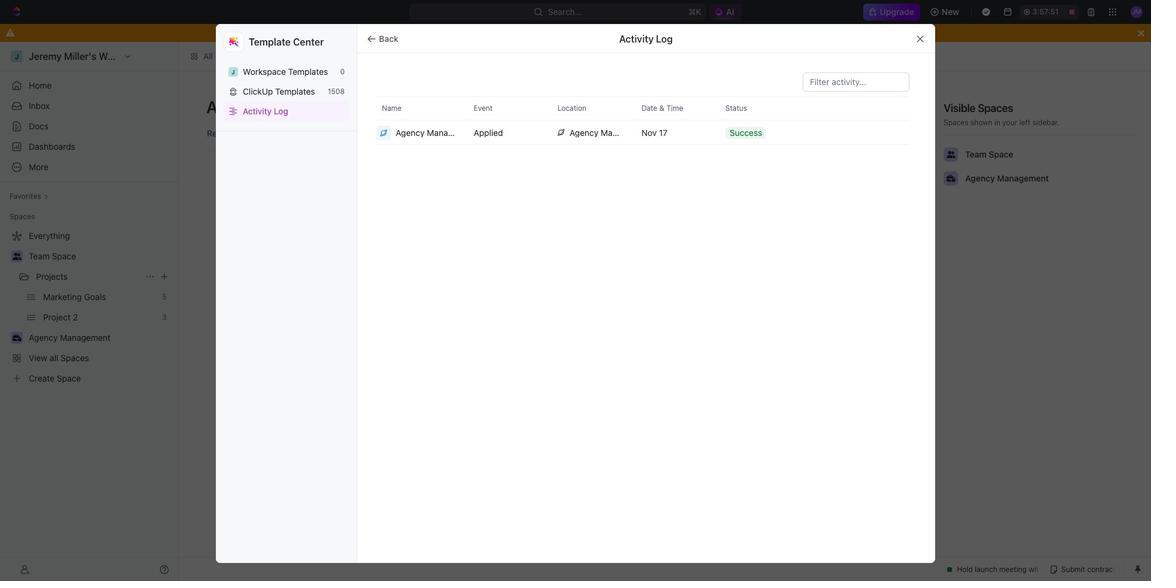 Task type: locate. For each thing, give the bounding box(es) containing it.
event column header
[[461, 97, 547, 120]]

1 vertical spatial space
[[52, 251, 76, 261]]

management down left
[[997, 173, 1049, 183]]

in
[[995, 118, 1001, 127]]

1 vertical spatial templates
[[275, 86, 315, 97]]

1 horizontal spatial team space
[[965, 149, 1014, 160]]

team
[[965, 149, 987, 160], [29, 251, 50, 261]]

row
[[461, 97, 910, 121]]

agency down name column header on the left top of page
[[396, 127, 425, 138]]

1 vertical spatial team space
[[29, 251, 76, 261]]

name
[[382, 104, 402, 113]]

management inside press space to select this row. row
[[601, 127, 651, 138]]

0 horizontal spatial activity log
[[243, 106, 288, 116]]

activity left hide
[[619, 33, 654, 44]]

0 vertical spatial templates
[[288, 67, 328, 77]]

visible
[[944, 102, 976, 115]]

0 vertical spatial team space
[[965, 149, 1014, 160]]

team right user group image
[[965, 149, 987, 160]]

0 vertical spatial all spaces
[[203, 51, 244, 61]]

agency
[[396, 127, 425, 138], [570, 127, 599, 138], [965, 173, 995, 183]]

2 horizontal spatial agency
[[965, 173, 995, 183]]

all
[[203, 51, 213, 61], [206, 97, 227, 117]]

1 vertical spatial team
[[29, 251, 50, 261]]

0 vertical spatial space
[[989, 149, 1014, 160]]

template center
[[249, 37, 324, 47]]

left
[[1020, 118, 1031, 127]]

0 vertical spatial all
[[203, 51, 213, 61]]

do
[[449, 28, 460, 38]]

all spaces
[[203, 51, 244, 61], [206, 97, 288, 117]]

1 vertical spatial log
[[274, 106, 288, 116]]

agency management for agency management
[[570, 127, 651, 138]]

agency down location column header
[[570, 127, 599, 138]]

templates for workspace templates
[[288, 67, 328, 77]]

all spaces up 'j'
[[203, 51, 244, 61]]

1 horizontal spatial agency management
[[570, 127, 651, 138]]

1 vertical spatial activity log
[[243, 106, 288, 116]]

event
[[474, 104, 493, 113]]

browser
[[539, 28, 571, 38]]

spaces
[[215, 51, 244, 61], [230, 97, 288, 117], [978, 102, 1013, 115], [944, 118, 969, 127], [10, 212, 35, 221]]

activity
[[619, 33, 654, 44], [243, 106, 272, 116]]

1 horizontal spatial activity log
[[619, 33, 673, 44]]

location column header
[[544, 97, 631, 120]]

activity down clickup
[[243, 106, 272, 116]]

templates up activity log button
[[275, 86, 315, 97]]

home link
[[5, 76, 174, 95]]

dashboards
[[29, 142, 75, 152]]

agency management down location column header
[[570, 127, 651, 138]]

1 vertical spatial all spaces
[[206, 97, 288, 117]]

press space to select this row. row
[[461, 121, 910, 145]]

agency management down name column header on the left top of page
[[396, 127, 478, 138]]

cell
[[796, 121, 910, 145]]

projects link
[[36, 267, 140, 287]]

1 horizontal spatial team
[[965, 149, 987, 160]]

⌘k
[[689, 7, 702, 17]]

location
[[558, 104, 587, 113]]

log down the clickup templates
[[274, 106, 288, 116]]

0 horizontal spatial space
[[52, 251, 76, 261]]

2 horizontal spatial agency management
[[965, 173, 1049, 183]]

team space up projects
[[29, 251, 76, 261]]

agency right business time image
[[965, 173, 995, 183]]

0
[[340, 67, 345, 76]]

management down date
[[601, 127, 651, 138]]

agency inside press space to select this row. row
[[570, 127, 599, 138]]

1 horizontal spatial activity
[[619, 33, 654, 44]]

team space down shown
[[965, 149, 1014, 160]]

1 horizontal spatial agency
[[570, 127, 599, 138]]

0 horizontal spatial log
[[274, 106, 288, 116]]

agency for spaces shown in your left sidebar.
[[965, 173, 995, 183]]

j
[[231, 68, 235, 75]]

date & time
[[642, 104, 683, 113]]

templates for clickup templates
[[275, 86, 315, 97]]

favorites button
[[5, 189, 53, 204]]

1 vertical spatial activity
[[243, 106, 272, 116]]

activity inside button
[[243, 106, 272, 116]]

0 horizontal spatial activity
[[243, 106, 272, 116]]

row containing event
[[461, 97, 910, 121]]

spaces inside the sidebar navigation
[[10, 212, 35, 221]]

grid
[[377, 97, 916, 549]]

nov
[[642, 127, 657, 138]]

center
[[293, 37, 324, 47]]

1 horizontal spatial management
[[601, 127, 651, 138]]

0 horizontal spatial team
[[29, 251, 50, 261]]

2 horizontal spatial management
[[997, 173, 1049, 183]]

name column header
[[377, 97, 463, 120]]

activity log
[[619, 33, 673, 44], [243, 106, 288, 116]]

0 vertical spatial log
[[656, 33, 673, 44]]

jeremy miller's workspace, , element
[[228, 67, 238, 76]]

agency management
[[396, 127, 478, 138], [570, 127, 651, 138], [965, 173, 1049, 183]]

applied
[[474, 127, 503, 138]]

favorites
[[10, 192, 41, 201]]

management
[[427, 127, 478, 138], [601, 127, 651, 138], [997, 173, 1049, 183]]

space inside tree
[[52, 251, 76, 261]]

templates down center
[[288, 67, 328, 77]]

notifications?
[[573, 28, 627, 38]]

team space
[[965, 149, 1014, 160], [29, 251, 76, 261]]

tree
[[5, 227, 174, 389]]

projects
[[36, 272, 68, 282]]

management for spaces shown in your left sidebar.
[[997, 173, 1049, 183]]

all spaces down clickup
[[206, 97, 288, 117]]

templates
[[288, 67, 328, 77], [275, 86, 315, 97]]

search...
[[548, 7, 582, 17]]

0 horizontal spatial management
[[427, 127, 478, 138]]

team space link
[[29, 247, 171, 266]]

1 horizontal spatial log
[[656, 33, 673, 44]]

tree containing team space
[[5, 227, 174, 389]]

3:57:51
[[1033, 7, 1059, 16]]

activity log left "this"
[[619, 33, 673, 44]]

space
[[989, 149, 1014, 160], [52, 251, 76, 261]]

your
[[1003, 118, 1018, 127]]

space up projects
[[52, 251, 76, 261]]

Filter activity... text field
[[810, 73, 902, 91]]

success
[[730, 127, 762, 138]]

0 horizontal spatial team space
[[29, 251, 76, 261]]

agency management inside press space to select this row. row
[[570, 127, 651, 138]]

agency management down your
[[965, 173, 1049, 183]]

team right user group icon
[[29, 251, 50, 261]]

team space inside team space link
[[29, 251, 76, 261]]

spaces down clickup
[[230, 97, 288, 117]]

log
[[656, 33, 673, 44], [274, 106, 288, 116]]

1508
[[328, 87, 345, 96]]

management down event
[[427, 127, 478, 138]]

docs
[[29, 121, 49, 131]]

inbox link
[[5, 97, 174, 116]]

nov 17
[[642, 127, 668, 138]]

spaces down 'favorites'
[[10, 212, 35, 221]]

date & time column header
[[628, 97, 715, 120]]

workspace templates
[[243, 67, 328, 77]]

space down the in
[[989, 149, 1014, 160]]

activity log down clickup
[[243, 106, 288, 116]]

log left "this"
[[656, 33, 673, 44]]

tree inside the sidebar navigation
[[5, 227, 174, 389]]



Task type: vqa. For each thing, say whether or not it's contained in the screenshot.
Schedule Daily link
no



Task type: describe. For each thing, give the bounding box(es) containing it.
1 horizontal spatial space
[[989, 149, 1014, 160]]

&
[[659, 104, 665, 113]]

docs link
[[5, 117, 174, 136]]

back
[[379, 33, 399, 43]]

dashboards link
[[5, 137, 174, 157]]

template
[[249, 37, 291, 47]]

enable
[[635, 28, 662, 38]]

management for agency management
[[601, 127, 651, 138]]

team inside team space link
[[29, 251, 50, 261]]

time
[[667, 104, 683, 113]]

to
[[500, 28, 508, 38]]

inbox
[[29, 101, 50, 111]]

new
[[942, 7, 960, 17]]

home
[[29, 80, 52, 91]]

0 vertical spatial team
[[965, 149, 987, 160]]

agency management for spaces shown in your left sidebar.
[[965, 173, 1049, 183]]

visible spaces spaces shown in your left sidebar.
[[944, 102, 1060, 127]]

log inside button
[[274, 106, 288, 116]]

new button
[[925, 2, 967, 22]]

spaces up 'j'
[[215, 51, 244, 61]]

upgrade link
[[863, 4, 920, 20]]

agency for agency management
[[570, 127, 599, 138]]

workspace
[[243, 67, 286, 77]]

shown
[[971, 118, 993, 127]]

enable
[[510, 28, 537, 38]]

0 horizontal spatial agency management
[[396, 127, 478, 138]]

activity log button
[[224, 101, 350, 121]]

hide
[[668, 28, 686, 38]]

user group image
[[12, 253, 21, 260]]

17
[[659, 127, 668, 138]]

date
[[642, 104, 657, 113]]

3:57:51 button
[[1020, 5, 1079, 19]]

want
[[478, 28, 498, 38]]

spaces up the in
[[978, 102, 1013, 115]]

grid containing agency management
[[377, 97, 916, 549]]

upgrade
[[880, 7, 914, 17]]

clickup
[[243, 86, 273, 97]]

you
[[462, 28, 476, 38]]

spaces down visible
[[944, 118, 969, 127]]

cell inside press space to select this row. row
[[796, 121, 910, 145]]

0 vertical spatial activity
[[619, 33, 654, 44]]

status
[[726, 104, 747, 113]]

business time image
[[947, 175, 956, 182]]

do you want to enable browser notifications? enable hide this
[[449, 28, 703, 38]]

user group image
[[947, 151, 956, 158]]

sidebar navigation
[[0, 42, 179, 582]]

this
[[688, 28, 703, 38]]

status column header
[[712, 97, 799, 120]]

1 vertical spatial all
[[206, 97, 227, 117]]

sidebar.
[[1033, 118, 1060, 127]]

clickup templates
[[243, 86, 315, 97]]

back button
[[362, 29, 406, 48]]

activity log inside button
[[243, 106, 288, 116]]

0 horizontal spatial agency
[[396, 127, 425, 138]]

0 vertical spatial activity log
[[619, 33, 673, 44]]



